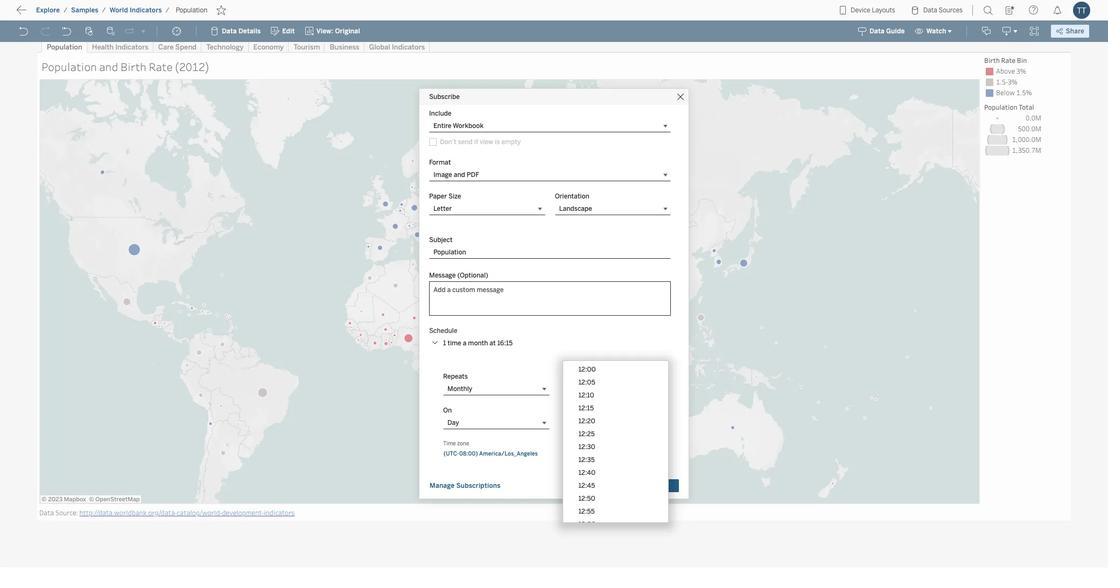 Task type: describe. For each thing, give the bounding box(es) containing it.
1 / from the left
[[64, 6, 67, 14]]

skip
[[28, 8, 46, 18]]

skip to content link
[[26, 6, 110, 20]]

content
[[59, 8, 93, 18]]

samples link
[[71, 6, 99, 15]]

samples
[[71, 6, 98, 14]]

to
[[48, 8, 57, 18]]

population
[[176, 6, 207, 14]]



Task type: locate. For each thing, give the bounding box(es) containing it.
2 / from the left
[[102, 6, 106, 14]]

1 horizontal spatial /
[[102, 6, 106, 14]]

world
[[110, 6, 128, 14]]

0 horizontal spatial /
[[64, 6, 67, 14]]

2 horizontal spatial /
[[166, 6, 169, 14]]

indicators
[[130, 6, 162, 14]]

/ right the to
[[64, 6, 67, 14]]

3 / from the left
[[166, 6, 169, 14]]

explore link
[[36, 6, 60, 15]]

explore
[[36, 6, 60, 14]]

/
[[64, 6, 67, 14], [102, 6, 106, 14], [166, 6, 169, 14]]

explore / samples / world indicators /
[[36, 6, 169, 14]]

skip to content
[[28, 8, 93, 18]]

/ left world
[[102, 6, 106, 14]]

world indicators link
[[109, 6, 162, 15]]

population element
[[173, 6, 211, 14]]

/ right indicators
[[166, 6, 169, 14]]



Task type: vqa. For each thing, say whether or not it's contained in the screenshot.
Skip To Content
yes



